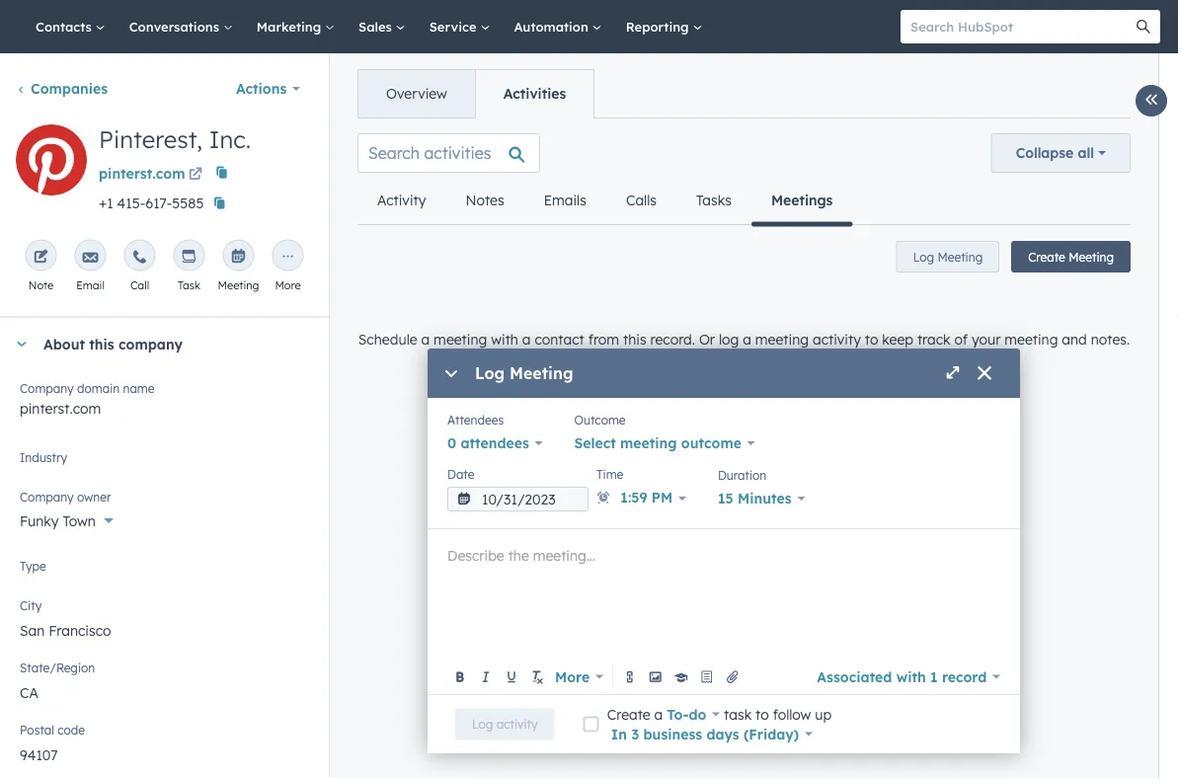 Task type: locate. For each thing, give the bounding box(es) containing it.
call image
[[132, 250, 148, 265]]

0 horizontal spatial more
[[275, 278, 301, 292]]

notes button
[[446, 177, 524, 224]]

0 horizontal spatial log meeting
[[475, 364, 574, 383]]

0 vertical spatial company
[[20, 381, 74, 396]]

1 company from the top
[[20, 381, 74, 396]]

log meeting down contact
[[475, 364, 574, 383]]

collapse all button
[[992, 133, 1131, 173]]

create for create meeting
[[1029, 250, 1066, 264]]

1 horizontal spatial with
[[897, 668, 927, 686]]

create
[[1029, 250, 1066, 264], [607, 706, 651, 723]]

to-do
[[667, 706, 707, 723]]

and
[[1063, 331, 1088, 348]]

associated
[[818, 668, 893, 686]]

state/region
[[20, 661, 95, 676]]

activities
[[504, 85, 566, 102]]

1 vertical spatial more
[[555, 668, 590, 686]]

caret image
[[16, 342, 28, 347]]

this inside about this company dropdown button
[[89, 336, 114, 353]]

of
[[955, 331, 968, 348]]

2 company from the top
[[20, 490, 74, 505]]

meeting
[[434, 331, 487, 348], [756, 331, 809, 348], [1005, 331, 1059, 348], [621, 435, 677, 452]]

log meeting up 'of'
[[914, 250, 983, 264]]

tasks button
[[677, 177, 752, 224]]

log meeting button
[[897, 241, 1000, 273]]

edit button
[[16, 125, 87, 203]]

search button
[[1127, 10, 1161, 43]]

Search HubSpot search field
[[901, 10, 1143, 43]]

1 horizontal spatial this
[[624, 331, 647, 348]]

company owner
[[20, 490, 111, 505]]

meeting image
[[231, 250, 247, 265]]

2 navigation from the top
[[358, 177, 853, 227]]

create meeting
[[1029, 250, 1115, 264]]

0 vertical spatial with
[[491, 331, 519, 348]]

0 vertical spatial activity
[[813, 331, 862, 348]]

with
[[491, 331, 519, 348], [897, 668, 927, 686]]

0 horizontal spatial this
[[89, 336, 114, 353]]

schedule
[[359, 331, 418, 348]]

2 vertical spatial log
[[472, 717, 493, 732]]

a left to-
[[655, 706, 663, 723]]

1 horizontal spatial log meeting
[[914, 250, 983, 264]]

search image
[[1137, 20, 1151, 34]]

contact
[[535, 331, 585, 348]]

to-do button
[[667, 703, 721, 727]]

create up 3
[[607, 706, 651, 723]]

with left contact
[[491, 331, 519, 348]]

1:59
[[621, 489, 648, 507]]

feed
[[342, 118, 1147, 391]]

company inside company domain name pinterst.com
[[20, 381, 74, 396]]

task
[[178, 278, 201, 292]]

in 3 business days (friday) button
[[611, 723, 813, 747]]

log meeting inside log meeting button
[[914, 250, 983, 264]]

1 vertical spatial company
[[20, 490, 74, 505]]

postal code
[[20, 723, 85, 738]]

meeting left and
[[1005, 331, 1059, 348]]

1 vertical spatial to
[[756, 706, 769, 723]]

note image
[[33, 250, 49, 265]]

meeting down meeting icon on the top
[[218, 278, 259, 292]]

1 vertical spatial activity
[[497, 717, 538, 732]]

industry
[[20, 451, 67, 465]]

company down about on the top left
[[20, 381, 74, 396]]

15 minutes
[[718, 490, 792, 507]]

this right about on the top left
[[89, 336, 114, 353]]

email
[[76, 278, 105, 292]]

to up "(friday)"
[[756, 706, 769, 723]]

company
[[20, 381, 74, 396], [20, 490, 74, 505]]

1 horizontal spatial create
[[1029, 250, 1066, 264]]

0 horizontal spatial create
[[607, 706, 651, 723]]

sales link
[[347, 0, 418, 53]]

0 attendees button
[[448, 430, 543, 458]]

more button
[[551, 664, 608, 691]]

company for company owner
[[20, 490, 74, 505]]

overview button
[[359, 70, 475, 118]]

automation
[[514, 18, 593, 35]]

1 vertical spatial pinterst.com
[[20, 400, 101, 417]]

0 horizontal spatial to
[[756, 706, 769, 723]]

feed containing collapse all
[[342, 118, 1147, 391]]

415-
[[117, 194, 145, 211]]

associated with 1 record button
[[818, 664, 1001, 691]]

emails button
[[524, 177, 607, 224]]

meetings
[[772, 192, 833, 209]]

meeting up time
[[621, 435, 677, 452]]

0 vertical spatial navigation
[[358, 69, 595, 119]]

1 vertical spatial navigation
[[358, 177, 853, 227]]

task image
[[181, 250, 197, 265]]

activity
[[378, 192, 426, 209]]

more
[[275, 278, 301, 292], [555, 668, 590, 686]]

navigation
[[358, 69, 595, 119], [358, 177, 853, 227]]

1:59 pm button
[[597, 484, 687, 514]]

collapse
[[1016, 144, 1074, 162]]

0 vertical spatial to
[[865, 331, 879, 348]]

log meeting
[[914, 250, 983, 264], [475, 364, 574, 383]]

1 vertical spatial with
[[897, 668, 927, 686]]

0 horizontal spatial with
[[491, 331, 519, 348]]

this right from
[[624, 331, 647, 348]]

1 horizontal spatial more
[[555, 668, 590, 686]]

1 vertical spatial create
[[607, 706, 651, 723]]

task
[[724, 706, 752, 723]]

notes
[[466, 192, 505, 209]]

log for log activity button at the left of page
[[472, 717, 493, 732]]

create inside button
[[1029, 250, 1066, 264]]

meeting up more
[[756, 331, 809, 348]]

log activity
[[472, 717, 538, 732]]

this
[[624, 331, 647, 348], [89, 336, 114, 353]]

with left 1
[[897, 668, 927, 686]]

0 vertical spatial log
[[914, 250, 935, 264]]

company up funky
[[20, 490, 74, 505]]

inc.
[[209, 125, 251, 154]]

pinterst.com
[[99, 165, 185, 182], [20, 400, 101, 417]]

minimize dialog image
[[444, 367, 459, 382]]

a right log
[[743, 331, 752, 348]]

attendees
[[461, 435, 529, 452]]

activity
[[813, 331, 862, 348], [497, 717, 538, 732]]

company
[[119, 336, 183, 353]]

1 navigation from the top
[[358, 69, 595, 119]]

pinterst.com down domain in the left of the page
[[20, 400, 101, 417]]

more image
[[280, 250, 296, 265]]

town
[[63, 512, 96, 530]]

minutes
[[738, 490, 792, 507]]

duration
[[718, 468, 767, 483]]

domain
[[77, 381, 120, 396]]

to left keep
[[865, 331, 879, 348]]

create up and
[[1029, 250, 1066, 264]]

code
[[58, 723, 85, 738]]

follow
[[773, 706, 812, 723]]

about this company button
[[0, 318, 309, 371]]

1 vertical spatial log
[[475, 364, 505, 383]]

0 vertical spatial log meeting
[[914, 250, 983, 264]]

or
[[699, 331, 716, 348]]

this inside schedule a meeting with a contact from this record. or log a meeting activity to keep track of your meeting and notes. learn more
[[624, 331, 647, 348]]

15 minutes button
[[718, 485, 806, 513]]

postal
[[20, 723, 54, 738]]

0 horizontal spatial activity
[[497, 717, 538, 732]]

outcome
[[682, 435, 742, 452]]

1 horizontal spatial to
[[865, 331, 879, 348]]

service
[[430, 18, 481, 35]]

create a
[[607, 706, 667, 723]]

actions button
[[223, 69, 313, 109]]

1 horizontal spatial activity
[[813, 331, 862, 348]]

pm
[[652, 489, 673, 507]]

0 vertical spatial create
[[1029, 250, 1066, 264]]

pinterst.com up +1 415-617-5585
[[99, 165, 185, 182]]



Task type: describe. For each thing, give the bounding box(es) containing it.
a left contact
[[523, 331, 531, 348]]

marketing
[[257, 18, 325, 35]]

funky town
[[20, 512, 96, 530]]

State/Region text field
[[20, 672, 309, 712]]

about this company
[[43, 336, 183, 353]]

link opens in a new window image
[[189, 164, 203, 187]]

all
[[1078, 144, 1095, 162]]

contacts
[[36, 18, 96, 35]]

calls
[[626, 192, 657, 209]]

log for log meeting button
[[914, 250, 935, 264]]

activity button
[[358, 177, 446, 224]]

navigation containing overview
[[358, 69, 595, 119]]

pinterst.com link
[[99, 158, 206, 187]]

pinterst.com inside company domain name pinterst.com
[[20, 400, 101, 417]]

sales
[[359, 18, 396, 35]]

meeting down contact
[[510, 364, 574, 383]]

meeting up and
[[1069, 250, 1115, 264]]

to inside schedule a meeting with a contact from this record. or log a meeting activity to keep track of your meeting and notes. learn more
[[865, 331, 879, 348]]

City text field
[[20, 610, 309, 650]]

navigation containing activity
[[358, 177, 853, 227]]

3
[[632, 726, 639, 743]]

email image
[[83, 250, 98, 265]]

select
[[575, 435, 616, 452]]

time
[[597, 467, 624, 482]]

about
[[43, 336, 85, 353]]

0 attendees
[[448, 435, 529, 452]]

record.
[[651, 331, 696, 348]]

0
[[448, 435, 457, 452]]

task to follow up
[[721, 706, 832, 723]]

track
[[918, 331, 951, 348]]

automation link
[[502, 0, 614, 53]]

log
[[719, 331, 739, 348]]

reporting link
[[614, 0, 715, 53]]

companies link
[[16, 80, 108, 97]]

meeting up 'minimize dialog' icon
[[434, 331, 487, 348]]

link opens in a new window image
[[189, 168, 203, 182]]

record
[[943, 668, 987, 686]]

more inside popup button
[[555, 668, 590, 686]]

from
[[589, 331, 620, 348]]

meeting inside popup button
[[621, 435, 677, 452]]

more
[[749, 355, 785, 372]]

do
[[689, 706, 707, 723]]

close dialog image
[[977, 367, 993, 382]]

funky town button
[[20, 501, 309, 534]]

create for create a
[[607, 706, 651, 723]]

log activity button
[[456, 709, 555, 741]]

to-
[[667, 706, 689, 723]]

companies
[[31, 80, 108, 97]]

MM/DD/YYYY text field
[[448, 487, 589, 512]]

call
[[130, 278, 149, 292]]

calls button
[[607, 177, 677, 224]]

pinterest, inc.
[[99, 125, 251, 154]]

select meeting outcome button
[[575, 430, 756, 458]]

contacts link
[[24, 0, 117, 53]]

1:59 pm
[[621, 489, 673, 507]]

activity inside schedule a meeting with a contact from this record. or log a meeting activity to keep track of your meeting and notes. learn more
[[813, 331, 862, 348]]

actions
[[236, 80, 287, 97]]

notes.
[[1092, 331, 1131, 348]]

activity inside log activity button
[[497, 717, 538, 732]]

Search activities search field
[[358, 133, 541, 173]]

reporting
[[626, 18, 693, 35]]

outcome
[[575, 413, 626, 427]]

owner
[[77, 490, 111, 505]]

city
[[20, 599, 42, 614]]

0 vertical spatial more
[[275, 278, 301, 292]]

meetings button
[[752, 177, 853, 227]]

learn
[[705, 355, 745, 372]]

emails
[[544, 192, 587, 209]]

Postal code text field
[[20, 735, 309, 774]]

a right the schedule
[[421, 331, 430, 348]]

(friday)
[[744, 726, 799, 743]]

conversations link
[[117, 0, 245, 53]]

marketing link
[[245, 0, 347, 53]]

company domain name pinterst.com
[[20, 381, 155, 417]]

with inside schedule a meeting with a contact from this record. or log a meeting activity to keep track of your meeting and notes. learn more
[[491, 331, 519, 348]]

in
[[611, 726, 627, 743]]

company for company domain name pinterst.com
[[20, 381, 74, 396]]

617-
[[145, 194, 172, 211]]

overview
[[386, 85, 447, 102]]

expand dialog image
[[946, 367, 961, 382]]

with inside popup button
[[897, 668, 927, 686]]

conversations
[[129, 18, 223, 35]]

service link
[[418, 0, 502, 53]]

your
[[972, 331, 1001, 348]]

5585
[[172, 194, 204, 211]]

+1
[[99, 194, 113, 211]]

1
[[931, 668, 938, 686]]

note
[[28, 278, 54, 292]]

1 vertical spatial log meeting
[[475, 364, 574, 383]]

type
[[20, 559, 46, 574]]

activities button
[[475, 70, 594, 118]]

in 3 business days (friday)
[[611, 726, 799, 743]]

meeting up 'of'
[[938, 250, 983, 264]]

0 vertical spatial pinterst.com
[[99, 165, 185, 182]]



Task type: vqa. For each thing, say whether or not it's contained in the screenshot.
To-
yes



